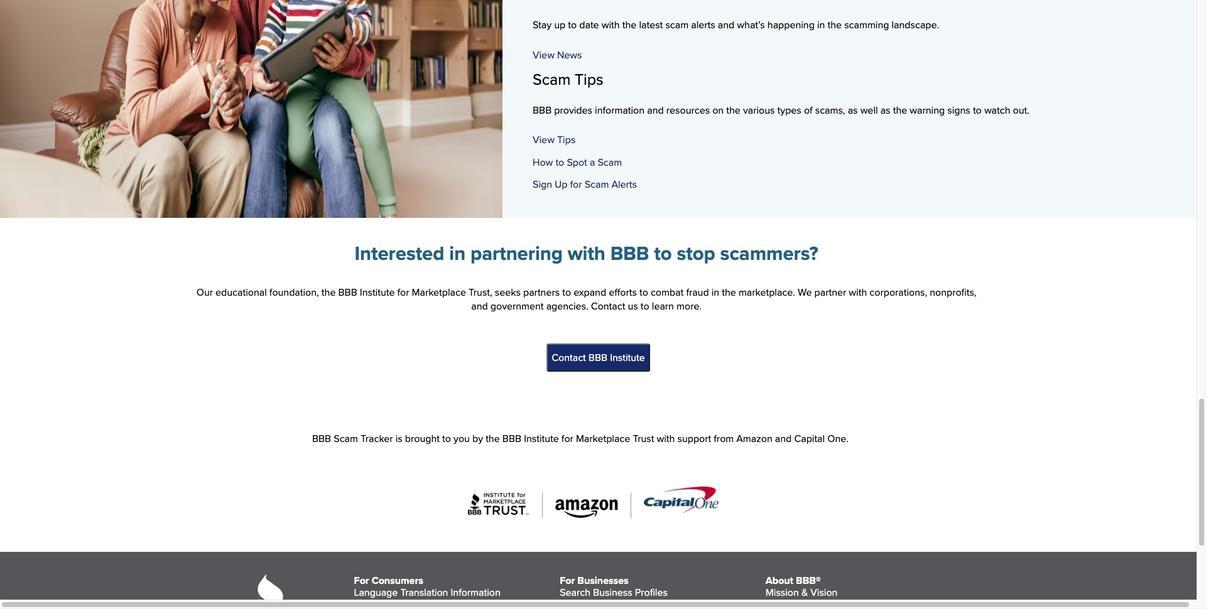 Task type: locate. For each thing, give the bounding box(es) containing it.
provides
[[555, 103, 593, 118]]

1 view from the top
[[533, 48, 555, 62]]

bbb®
[[796, 574, 821, 588]]

expand
[[574, 285, 607, 299]]

0 vertical spatial tips
[[575, 68, 604, 91]]

and right alerts
[[718, 18, 735, 32]]

tips up spot
[[557, 133, 576, 147]]

bbb provides information and resources on the various types of scams, as well as the warning signs to watch out.
[[533, 103, 1030, 118]]

for left the businesses
[[560, 574, 575, 588]]

for for search business profiles
[[560, 574, 575, 588]]

scam tips
[[533, 68, 604, 91]]

how to spot a scam link
[[533, 155, 622, 170]]

how to spot a scam
[[533, 155, 622, 170]]

marketplace left trust
[[576, 432, 631, 446]]

search business profiles link
[[560, 586, 668, 600]]

0 horizontal spatial for
[[354, 574, 369, 588]]

types
[[778, 103, 802, 118]]

with right partner
[[849, 285, 868, 299]]

as left well
[[848, 103, 858, 118]]

mission
[[766, 586, 799, 600]]

the left scamming
[[828, 18, 842, 32]]

2 horizontal spatial institute
[[610, 350, 645, 365]]

signs
[[948, 103, 971, 118]]

1 horizontal spatial in
[[712, 285, 720, 299]]

0 horizontal spatial as
[[848, 103, 858, 118]]

view left news
[[533, 48, 555, 62]]

1 horizontal spatial as
[[881, 103, 891, 118]]

tips down news
[[575, 68, 604, 91]]

scam right a
[[598, 155, 622, 170]]

more.
[[677, 299, 702, 314]]

for consumers
[[354, 574, 424, 588]]

interested
[[355, 240, 445, 268]]

2 horizontal spatial in
[[818, 18, 825, 32]]

about bbb® link
[[766, 574, 821, 588]]

1 horizontal spatial for
[[560, 574, 575, 588]]

bbb up 'efforts' in the top of the page
[[611, 240, 650, 268]]

nonprofits,
[[930, 285, 977, 299]]

the left warning
[[894, 103, 908, 118]]

institute inside button
[[610, 350, 645, 365]]

stay
[[533, 18, 552, 32]]

support
[[678, 432, 712, 446]]

efforts
[[609, 285, 637, 299]]

0 vertical spatial view
[[533, 48, 555, 62]]

partner
[[815, 285, 847, 299]]

1 for from the left
[[354, 574, 369, 588]]

1 vertical spatial tips
[[557, 133, 576, 147]]

0 vertical spatial institute
[[360, 285, 395, 299]]

with up expand
[[568, 240, 606, 268]]

watch
[[985, 103, 1011, 118]]

marketplace inside our educational foundation, the bbb institute for marketplace trust, seeks partners to expand efforts to combat fraud in the marketplace. we partner with corporations, nonprofits, and government agencies. contact us to learn more.
[[412, 285, 466, 299]]

0 vertical spatial marketplace
[[412, 285, 466, 299]]

trust
[[633, 432, 655, 446]]

up
[[555, 177, 568, 192]]

as right well
[[881, 103, 891, 118]]

0 horizontal spatial institute
[[360, 285, 395, 299]]

sign
[[533, 177, 552, 192]]

tracker
[[361, 432, 393, 446]]

for for language translation information
[[354, 574, 369, 588]]

the
[[623, 18, 637, 32], [828, 18, 842, 32], [727, 103, 741, 118], [894, 103, 908, 118], [322, 285, 336, 299], [722, 285, 737, 299], [486, 432, 500, 446]]

0 horizontal spatial contact
[[552, 350, 586, 365]]

for consumers link
[[354, 574, 424, 588]]

contact bbb institute
[[552, 350, 645, 365]]

2 view from the top
[[533, 133, 555, 147]]

1 horizontal spatial contact
[[591, 299, 626, 314]]

0 vertical spatial contact
[[591, 299, 626, 314]]

and left capital
[[775, 432, 792, 446]]

1 vertical spatial institute
[[610, 350, 645, 365]]

for left the consumers
[[354, 574, 369, 588]]

the right on
[[727, 103, 741, 118]]

marketplace left trust,
[[412, 285, 466, 299]]

scam down a
[[585, 177, 609, 192]]

with
[[602, 18, 620, 32], [568, 240, 606, 268], [849, 285, 868, 299], [657, 432, 675, 446]]

and left seeks
[[472, 299, 488, 314]]

1 vertical spatial for
[[398, 285, 409, 299]]

marketplace
[[412, 285, 466, 299], [576, 432, 631, 446]]

scam down view news
[[533, 68, 571, 91]]

we
[[798, 285, 812, 299]]

contact down agencies.
[[552, 350, 586, 365]]

2 for from the left
[[560, 574, 575, 588]]

in right fraud
[[712, 285, 720, 299]]

out.
[[1014, 103, 1030, 118]]

contact
[[591, 299, 626, 314], [552, 350, 586, 365]]

stay up to date with the latest scam alerts and what's happening in the scamming landscape.
[[533, 18, 940, 32]]

view for view news
[[533, 48, 555, 62]]

resources
[[667, 103, 710, 118]]

bbb left tracker
[[312, 432, 331, 446]]

1 as from the left
[[848, 103, 858, 118]]

profiles
[[635, 586, 668, 600]]

view
[[533, 48, 555, 62], [533, 133, 555, 147]]

contact left us
[[591, 299, 626, 314]]

2 as from the left
[[881, 103, 891, 118]]

0 horizontal spatial marketplace
[[412, 285, 466, 299]]

2 vertical spatial in
[[712, 285, 720, 299]]

language translation information link
[[354, 586, 501, 600]]

sign up for scam alerts
[[533, 177, 637, 192]]

tips
[[575, 68, 604, 91], [557, 133, 576, 147]]

1 vertical spatial view
[[533, 133, 555, 147]]

0 horizontal spatial in
[[450, 240, 466, 268]]

various
[[744, 103, 775, 118]]

in right interested
[[450, 240, 466, 268]]

for
[[354, 574, 369, 588], [560, 574, 575, 588]]

contact bbb institute button
[[547, 344, 650, 372]]

1 horizontal spatial institute
[[524, 432, 559, 446]]

brought
[[405, 432, 440, 446]]

view tips
[[533, 133, 576, 147]]

institute
[[360, 285, 395, 299], [610, 350, 645, 365], [524, 432, 559, 446]]

1 vertical spatial contact
[[552, 350, 586, 365]]

to
[[568, 18, 577, 32], [974, 103, 982, 118], [556, 155, 565, 170], [654, 240, 672, 268], [563, 285, 571, 299], [640, 285, 649, 299], [641, 299, 650, 314], [443, 432, 451, 446]]

view for view tips
[[533, 133, 555, 147]]

contact inside button
[[552, 350, 586, 365]]

about
[[766, 574, 794, 588]]

the left latest
[[623, 18, 637, 32]]

1 horizontal spatial marketplace
[[576, 432, 631, 446]]

bbb right foundation,
[[338, 285, 357, 299]]

landscape.
[[892, 18, 940, 32]]

bbb inside our educational foundation, the bbb institute for marketplace trust, seeks partners to expand efforts to combat fraud in the marketplace. we partner with corporations, nonprofits, and government agencies. contact us to learn more.
[[338, 285, 357, 299]]

in right happening
[[818, 18, 825, 32]]

bbb down our educational foundation, the bbb institute for marketplace trust, seeks partners to expand efforts to combat fraud in the marketplace. we partner with corporations, nonprofits, and government agencies. contact us to learn more.
[[589, 350, 608, 365]]

view up how
[[533, 133, 555, 147]]

with right date on the top of the page
[[602, 18, 620, 32]]

the right by
[[486, 432, 500, 446]]

educational
[[216, 285, 267, 299]]

interested in partnering with bbb to stop scammers?
[[355, 240, 819, 268]]

foundation,
[[270, 285, 319, 299]]

agencies.
[[547, 299, 589, 314]]

in
[[818, 18, 825, 32], [450, 240, 466, 268], [712, 285, 720, 299]]

alerts
[[612, 177, 637, 192]]

marketplace.
[[739, 285, 796, 299]]

well
[[861, 103, 878, 118]]

scam
[[533, 68, 571, 91], [598, 155, 622, 170], [585, 177, 609, 192], [334, 432, 358, 446]]



Task type: vqa. For each thing, say whether or not it's contained in the screenshot.
Accredited Business IMAGE
no



Task type: describe. For each thing, give the bounding box(es) containing it.
with right trust
[[657, 432, 675, 446]]

scams,
[[816, 103, 846, 118]]

scam
[[666, 18, 689, 32]]

tips for scam tips
[[575, 68, 604, 91]]

corporations,
[[870, 285, 928, 299]]

consumers
[[372, 574, 424, 588]]

capital
[[795, 432, 825, 446]]

one.
[[828, 432, 849, 446]]

language translation information
[[354, 586, 501, 600]]

and inside our educational foundation, the bbb institute for marketplace trust, seeks partners to expand efforts to combat fraud in the marketplace. we partner with corporations, nonprofits, and government agencies. contact us to learn more.
[[472, 299, 488, 314]]

how
[[533, 155, 553, 170]]

logo for better business bureau institute image
[[468, 493, 530, 515]]

of
[[804, 103, 813, 118]]

bbb image
[[240, 575, 294, 610]]

you
[[454, 432, 470, 446]]

scamming
[[845, 18, 890, 32]]

the right fraud
[[722, 285, 737, 299]]

news
[[557, 48, 582, 62]]

bbb scam tracker is brought to you by the bbb institute for marketplace trust with support from amazon and capital one.
[[312, 432, 849, 446]]

partners
[[524, 285, 560, 299]]

logo for amazon, a better business bureau partner image
[[556, 499, 618, 518]]

information
[[595, 103, 645, 118]]

us
[[628, 299, 638, 314]]

combat
[[651, 285, 684, 299]]

spot
[[567, 155, 588, 170]]

warning
[[910, 103, 945, 118]]

and left resources
[[647, 103, 664, 118]]

information
[[451, 586, 501, 600]]

partnering
[[471, 240, 563, 268]]

up
[[554, 18, 566, 32]]

date
[[580, 18, 599, 32]]

1 vertical spatial marketplace
[[576, 432, 631, 446]]

scammers?
[[721, 240, 819, 268]]

seeks
[[495, 285, 521, 299]]

businesses
[[578, 574, 629, 588]]

0 vertical spatial for
[[570, 177, 582, 192]]

is
[[396, 432, 403, 446]]

contact inside our educational foundation, the bbb institute for marketplace trust, seeks partners to expand efforts to combat fraud in the marketplace. we partner with corporations, nonprofits, and government agencies. contact us to learn more.
[[591, 299, 626, 314]]

bbb left provides
[[533, 103, 552, 118]]

for businesses
[[560, 574, 629, 588]]

0 vertical spatial in
[[818, 18, 825, 32]]

institute inside our educational foundation, the bbb institute for marketplace trust, seeks partners to expand efforts to combat fraud in the marketplace. we partner with corporations, nonprofits, and government agencies. contact us to learn more.
[[360, 285, 395, 299]]

2 vertical spatial for
[[562, 432, 574, 446]]

tips for view tips
[[557, 133, 576, 147]]

sign up for scam alerts link
[[533, 177, 637, 192]]

stop
[[677, 240, 716, 268]]

trust,
[[469, 285, 493, 299]]

vision
[[811, 586, 838, 600]]

mission & vision link
[[766, 586, 838, 600]]

happening
[[768, 18, 815, 32]]

for inside our educational foundation, the bbb institute for marketplace trust, seeks partners to expand efforts to combat fraud in the marketplace. we partner with corporations, nonprofits, and government agencies. contact us to learn more.
[[398, 285, 409, 299]]

translation
[[401, 586, 448, 600]]

fraud
[[687, 285, 709, 299]]

scam left tracker
[[334, 432, 358, 446]]

what's
[[737, 18, 765, 32]]

bbb inside button
[[589, 350, 608, 365]]

business
[[593, 586, 633, 600]]

our educational foundation, the bbb institute for marketplace trust, seeks partners to expand efforts to combat fraud in the marketplace. we partner with corporations, nonprofits, and government agencies. contact us to learn more.
[[197, 285, 977, 314]]

government
[[491, 299, 544, 314]]

search business profiles
[[560, 586, 668, 600]]

with inside our educational foundation, the bbb institute for marketplace trust, seeks partners to expand efforts to combat fraud in the marketplace. we partner with corporations, nonprofits, and government agencies. contact us to learn more.
[[849, 285, 868, 299]]

our
[[197, 285, 213, 299]]

in inside our educational foundation, the bbb institute for marketplace trust, seeks partners to expand efforts to combat fraud in the marketplace. we partner with corporations, nonprofits, and government agencies. contact us to learn more.
[[712, 285, 720, 299]]

search
[[560, 586, 591, 600]]

latest
[[639, 18, 663, 32]]

language
[[354, 586, 398, 600]]

2 vertical spatial institute
[[524, 432, 559, 446]]

1 vertical spatial in
[[450, 240, 466, 268]]

by
[[473, 432, 483, 446]]

the right foundation,
[[322, 285, 336, 299]]

&
[[802, 586, 808, 600]]

learn
[[652, 299, 674, 314]]

amazon
[[737, 432, 773, 446]]

helpful person's hands over a book sharing to another person listening image
[[0, 0, 503, 218]]

about bbb®
[[766, 574, 821, 588]]

on
[[713, 103, 724, 118]]

a
[[590, 155, 595, 170]]

view news
[[533, 48, 582, 62]]

mission & vision
[[766, 586, 838, 600]]

logo for capital one, a better business bureau partner image
[[644, 487, 719, 514]]

bbb right by
[[503, 432, 522, 446]]

for businesses link
[[560, 574, 629, 588]]

alerts
[[692, 18, 716, 32]]

from
[[714, 432, 734, 446]]



